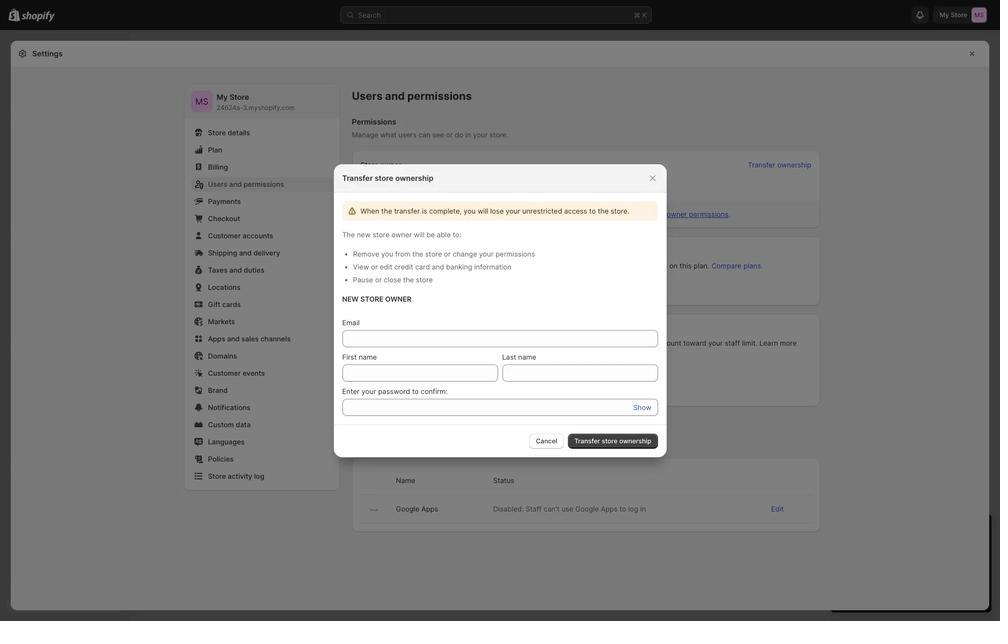 Task type: describe. For each thing, give the bounding box(es) containing it.
permissions manage what users can see or do in your store.
[[352, 117, 509, 139]]

or right view
[[371, 262, 378, 271]]

brand link
[[191, 383, 333, 398]]

store details link
[[191, 125, 333, 140]]

information
[[475, 262, 512, 271]]

this
[[680, 262, 692, 270]]

pause
[[353, 275, 373, 284]]

owner
[[386, 295, 412, 303]]

3.myshopify.com
[[243, 104, 295, 112]]

custom data link
[[191, 417, 333, 432]]

(0
[[379, 247, 386, 255]]

ownership inside settings dialog
[[778, 161, 812, 169]]

store owner permissions link
[[648, 210, 729, 219]]

2 horizontal spatial log
[[629, 505, 639, 514]]

1 vertical spatial staff
[[526, 505, 542, 514]]

you
[[552, 262, 564, 270]]

policies
[[208, 455, 234, 464]]

use inside login services allow staff to use external services to log in to shopify.
[[398, 438, 409, 446]]

your left shopify
[[559, 339, 573, 348]]

languages link
[[191, 435, 333, 450]]

locations link
[[191, 280, 333, 295]]

1 google from the left
[[396, 505, 420, 514]]

in for disabled:
[[641, 505, 646, 514]]

they
[[626, 339, 643, 348]]

request down last name text box
[[605, 386, 630, 395]]

your right credit
[[416, 262, 430, 270]]

taxes
[[208, 266, 228, 275]]

be inside transfer store ownership dialog
[[427, 230, 435, 239]]

cancel button
[[530, 434, 564, 449]]

permissions inside shop settings menu element
[[244, 180, 284, 189]]

james peterson link
[[384, 176, 437, 184]]

0 horizontal spatial staff
[[361, 247, 377, 255]]

store inside settings dialog
[[648, 210, 665, 219]]

disabled: staff can't use google apps to log in
[[494, 505, 646, 514]]

your right the enter on the bottom left of page
[[362, 387, 376, 396]]

access inside these give designers, developers, and marketers access to your shopify admin. they don't count toward your staff limit. learn more about
[[525, 339, 548, 348]]

give
[[383, 339, 397, 348]]

notifications link
[[191, 400, 333, 415]]

confirm:
[[421, 387, 448, 396]]

checkout link
[[191, 211, 333, 226]]

2
[[614, 262, 618, 270]]

and up the payments
[[229, 180, 242, 189]]

edit inside settings dialog
[[496, 262, 509, 270]]

credit
[[395, 262, 414, 271]]

can inside permissions manage what users can see or do in your store.
[[419, 131, 431, 139]]

notifications
[[208, 403, 251, 412]]

1 vertical spatial transfer
[[342, 173, 373, 182]]

only people with a collaborator request code can send a collaborator request
[[375, 386, 630, 395]]

k
[[643, 11, 647, 19]]

.
[[729, 210, 731, 219]]

owner inside dialog
[[392, 230, 412, 239]]

login services allow staff to use external services to log in to shopify.
[[352, 424, 533, 446]]

enabled: staff can use google apps to log in image
[[369, 509, 379, 512]]

request for send
[[481, 371, 506, 380]]

staff inside these give designers, developers, and marketers access to your shopify admin. they don't count toward your staff limit. learn more about
[[725, 339, 741, 348]]

apps inside shop settings menu element
[[208, 335, 225, 343]]

users
[[399, 131, 417, 139]]

am
[[544, 186, 555, 195]]

the up card
[[413, 250, 424, 258]]

store inside "button"
[[602, 437, 618, 445]]

24624a-
[[217, 104, 243, 112]]

and left sales
[[227, 335, 240, 343]]

be inside settings dialog
[[519, 210, 527, 219]]

able
[[437, 230, 451, 239]]

access.
[[525, 262, 550, 270]]

banking
[[446, 262, 473, 271]]

only
[[375, 386, 390, 395]]

1 vertical spatial can't
[[544, 505, 560, 514]]

and up the permissions
[[385, 90, 405, 103]]

toward
[[684, 339, 707, 348]]

these
[[361, 339, 381, 348]]

0 horizontal spatial will
[[414, 230, 425, 239]]

24,
[[494, 186, 504, 195]]

store activity log link
[[191, 469, 333, 484]]

shop settings menu element
[[185, 84, 339, 490]]

and left access.
[[511, 262, 523, 270]]

data
[[236, 421, 251, 429]]

users and permissions link
[[191, 177, 333, 192]]

permissions inside remove you from the store or change your permissions view or edit credit card and banking information pause or close the store
[[496, 250, 535, 258]]

on
[[670, 262, 678, 270]]

details
[[228, 128, 250, 137]]

card
[[416, 262, 430, 271]]

anyone can send a collaborator request
[[375, 371, 506, 380]]

permissions up plan.
[[690, 210, 729, 219]]

ownership inside "button"
[[620, 437, 652, 445]]

First name text field
[[342, 365, 498, 382]]

shopify
[[575, 339, 600, 348]]

to inside these give designers, developers, and marketers access to your shopify admin. they don't count toward your staff limit. learn more about
[[550, 339, 557, 348]]

your right toward
[[709, 339, 723, 348]]

external
[[411, 438, 438, 446]]

remove
[[353, 250, 380, 258]]

or up banking
[[444, 250, 451, 258]]

sales
[[242, 335, 259, 343]]

markets link
[[191, 314, 333, 329]]

0 vertical spatial users
[[352, 90, 383, 103]]

gift cards
[[208, 300, 241, 309]]

password
[[378, 387, 410, 396]]

and inside remove you from the store or change your permissions view or edit credit card and banking information pause or close the store
[[432, 262, 445, 271]]

billing
[[208, 163, 228, 171]]

name for first name
[[359, 353, 377, 361]]

your inside 'alert'
[[506, 207, 521, 215]]

0 horizontal spatial send
[[415, 371, 431, 380]]

and right taxes
[[230, 266, 242, 275]]

of
[[388, 247, 395, 255]]

0 vertical spatial more
[[609, 210, 625, 219]]

domains link
[[191, 349, 333, 364]]

2 members from the left
[[637, 262, 668, 270]]

allow
[[352, 438, 370, 446]]

shipping
[[208, 249, 237, 257]]

view
[[353, 262, 369, 271]]

you inside 'alert'
[[464, 207, 476, 215]]

customer accounts
[[208, 232, 273, 240]]

edit
[[772, 505, 784, 514]]

add
[[580, 262, 593, 270]]

1 horizontal spatial apps
[[422, 505, 439, 514]]

staff (0 of 2)
[[361, 247, 404, 255]]

the down credit
[[403, 275, 414, 284]]

Email email field
[[342, 330, 658, 347]]

login
[[400, 186, 416, 195]]

customer for customer events
[[208, 369, 241, 378]]

from
[[396, 250, 411, 258]]

and down customer accounts
[[239, 249, 252, 257]]

compare plans. link
[[712, 262, 764, 270]]

don't
[[645, 339, 661, 348]]

search
[[358, 11, 381, 19]]

1 members from the left
[[450, 262, 480, 270]]

store for store details
[[208, 128, 226, 137]]

⌘
[[634, 11, 641, 19]]

up
[[595, 262, 603, 270]]

shipping and delivery link
[[191, 246, 333, 261]]

to inside 'alert'
[[590, 207, 596, 215]]

store for store owners have some permissions that can't be assigned to staff. learn more about store owner permissions .
[[361, 210, 378, 219]]

settings dialog
[[11, 41, 990, 611]]

1 vertical spatial services
[[440, 438, 468, 446]]

designers,
[[399, 339, 433, 348]]

some
[[424, 210, 442, 219]]

store activity log
[[208, 472, 265, 481]]

limit.
[[743, 339, 758, 348]]

1 vertical spatial ownership
[[396, 173, 434, 182]]

0 vertical spatial learn
[[588, 210, 607, 219]]

2)
[[397, 247, 404, 255]]



Task type: locate. For each thing, give the bounding box(es) containing it.
staff.
[[569, 210, 586, 219]]

store for store owner
[[361, 161, 379, 169]]

1 horizontal spatial transfer store ownership
[[575, 437, 652, 445]]

0 horizontal spatial name
[[359, 353, 377, 361]]

1 vertical spatial send
[[539, 386, 555, 395]]

1 horizontal spatial transfer
[[575, 437, 601, 445]]

1 horizontal spatial last
[[503, 353, 517, 361]]

peterson
[[408, 176, 437, 184]]

0 horizontal spatial access
[[525, 339, 548, 348]]

members down change
[[450, 262, 480, 270]]

languages
[[208, 438, 245, 446]]

payments
[[208, 197, 241, 206]]

staff right card
[[432, 262, 448, 270]]

custom
[[208, 421, 234, 429]]

0 vertical spatial store.
[[490, 131, 509, 139]]

can
[[419, 131, 431, 139], [482, 262, 494, 270], [566, 262, 578, 270], [401, 371, 413, 380], [525, 386, 537, 395]]

1 horizontal spatial send
[[539, 386, 555, 395]]

cancel
[[536, 437, 558, 445]]

gift
[[208, 300, 221, 309]]

show
[[634, 403, 652, 412]]

unrestricted
[[523, 207, 563, 215]]

customer for customer accounts
[[208, 232, 241, 240]]

edit inside remove you from the store or change your permissions view or edit credit card and banking information pause or close the store
[[380, 262, 393, 271]]

2 horizontal spatial ownership
[[778, 161, 812, 169]]

0 horizontal spatial what
[[381, 131, 397, 139]]

accounts
[[243, 232, 273, 240]]

0 vertical spatial last
[[384, 186, 398, 195]]

0 horizontal spatial google
[[396, 505, 420, 514]]

my
[[217, 92, 228, 102]]

name for last name
[[519, 353, 537, 361]]

plan
[[208, 146, 223, 154]]

james peterson last login was tuesday, october 24, 2023 11:00 am cdt
[[384, 176, 572, 195]]

0 vertical spatial transfer
[[748, 161, 776, 169]]

collaborator down last name text box
[[563, 386, 603, 395]]

0 horizontal spatial about
[[361, 350, 380, 358]]

be
[[519, 210, 527, 219], [427, 230, 435, 239]]

1 horizontal spatial members
[[637, 262, 668, 270]]

store
[[230, 92, 249, 102], [208, 128, 226, 137], [361, 161, 379, 169], [361, 210, 378, 219], [208, 472, 226, 481]]

about
[[627, 210, 646, 219], [361, 350, 380, 358]]

store up "24624a-"
[[230, 92, 249, 102]]

0 horizontal spatial users and permissions
[[208, 180, 284, 189]]

0 horizontal spatial in
[[466, 131, 471, 139]]

1 horizontal spatial name
[[519, 353, 537, 361]]

or inside permissions manage what users can see or do in your store.
[[446, 131, 453, 139]]

you left 2)
[[382, 250, 394, 258]]

Last name text field
[[503, 365, 658, 382]]

2 name from the left
[[519, 353, 537, 361]]

1 horizontal spatial users
[[352, 90, 383, 103]]

send up "with"
[[415, 371, 431, 380]]

edit button
[[772, 505, 784, 514]]

log inside login services allow staff to use external services to log in to shopify.
[[478, 438, 488, 446]]

staff inside login services allow staff to use external services to log in to shopify.
[[372, 438, 387, 446]]

last inside 'james peterson last login was tuesday, october 24, 2023 11:00 am cdt'
[[384, 186, 398, 195]]

users and permissions up permissions manage what users can see or do in your store.
[[352, 90, 472, 103]]

0 vertical spatial use
[[398, 438, 409, 446]]

0 horizontal spatial apps
[[208, 335, 225, 343]]

1 horizontal spatial store.
[[611, 207, 630, 215]]

in inside permissions manage what users can see or do in your store.
[[466, 131, 471, 139]]

a right "with"
[[432, 386, 436, 395]]

store inside store details link
[[208, 128, 226, 137]]

collaborator for send
[[439, 371, 479, 380]]

staff left (0
[[361, 247, 377, 255]]

edit up close on the top left of page
[[380, 262, 393, 271]]

store. right staff.
[[611, 207, 630, 215]]

more right limit.
[[781, 339, 797, 348]]

2 vertical spatial ownership
[[620, 437, 652, 445]]

1 vertical spatial be
[[427, 230, 435, 239]]

what left users on the left top of page
[[381, 131, 397, 139]]

customize
[[361, 262, 396, 270]]

owners
[[380, 210, 404, 219]]

1 vertical spatial use
[[562, 505, 574, 514]]

1 customer from the top
[[208, 232, 241, 240]]

2 vertical spatial transfer
[[575, 437, 601, 445]]

store owner
[[361, 161, 402, 169]]

store
[[361, 295, 384, 303]]

a for send
[[433, 371, 437, 380]]

your right lose
[[506, 207, 521, 215]]

more inside these give designers, developers, and marketers access to your shopify admin. they don't count toward your staff limit. learn more about
[[781, 339, 797, 348]]

see
[[433, 131, 445, 139]]

users up the permissions
[[352, 90, 383, 103]]

plan link
[[191, 142, 333, 157]]

1 horizontal spatial can't
[[544, 505, 560, 514]]

your right do
[[473, 131, 488, 139]]

send
[[415, 371, 431, 380], [539, 386, 555, 395]]

0 vertical spatial be
[[519, 210, 527, 219]]

store. right do
[[490, 131, 509, 139]]

request
[[481, 371, 506, 380], [480, 386, 505, 395], [605, 386, 630, 395]]

1 name from the left
[[359, 353, 377, 361]]

name down these
[[359, 353, 377, 361]]

request for with
[[480, 386, 505, 395]]

transfer store ownership inside "button"
[[575, 437, 652, 445]]

can right banking
[[482, 262, 494, 270]]

custom data
[[208, 421, 251, 429]]

0 horizontal spatial last
[[384, 186, 398, 195]]

0 vertical spatial log
[[478, 438, 488, 446]]

0 horizontal spatial ownership
[[396, 173, 434, 182]]

you inside remove you from the store or change your permissions view or edit credit card and banking information pause or close the store
[[382, 250, 394, 258]]

what down from
[[398, 262, 414, 270]]

the right when
[[382, 207, 392, 215]]

1 vertical spatial owner
[[667, 210, 688, 219]]

be left able
[[427, 230, 435, 239]]

users
[[352, 90, 383, 103], [208, 180, 228, 189]]

1 horizontal spatial more
[[781, 339, 797, 348]]

collaborator for with
[[438, 386, 478, 395]]

transfer ownership
[[748, 161, 812, 169]]

last name
[[503, 353, 537, 361]]

use
[[398, 438, 409, 446], [562, 505, 574, 514]]

my store image
[[191, 91, 212, 112]]

2 vertical spatial owner
[[392, 230, 412, 239]]

0 horizontal spatial services
[[374, 424, 405, 434]]

store down the policies
[[208, 472, 226, 481]]

these give designers, developers, and marketers access to your shopify admin. they don't count toward your staff limit. learn more about
[[361, 339, 797, 358]]

when the transfer is complete, you will lose your unrestricted access to the store. alert
[[342, 201, 658, 221]]

2 horizontal spatial in
[[641, 505, 646, 514]]

0 horizontal spatial use
[[398, 438, 409, 446]]

1 horizontal spatial access
[[565, 207, 588, 215]]

new store owner
[[342, 295, 412, 303]]

0 vertical spatial in
[[466, 131, 471, 139]]

customer down domains
[[208, 369, 241, 378]]

2023
[[506, 186, 523, 195]]

last down james
[[384, 186, 398, 195]]

store up new
[[361, 210, 378, 219]]

or down customize
[[375, 275, 382, 284]]

0 vertical spatial will
[[478, 207, 489, 215]]

disabled:
[[494, 505, 524, 514]]

or
[[446, 131, 453, 139], [444, 250, 451, 258], [371, 262, 378, 271], [375, 275, 382, 284]]

1 horizontal spatial in
[[490, 438, 496, 446]]

can up people
[[401, 371, 413, 380]]

0 vertical spatial access
[[565, 207, 588, 215]]

0 horizontal spatial be
[[427, 230, 435, 239]]

permissions up permissions manage what users can see or do in your store.
[[408, 90, 472, 103]]

1 horizontal spatial you
[[464, 207, 476, 215]]

⌘ k
[[634, 11, 647, 19]]

transfer ownership button
[[748, 161, 812, 169]]

about left store owner permissions link
[[627, 210, 646, 219]]

developers,
[[435, 339, 474, 348]]

events
[[243, 369, 265, 378]]

0 horizontal spatial store.
[[490, 131, 509, 139]]

0 horizontal spatial users
[[208, 180, 228, 189]]

1 horizontal spatial ownership
[[620, 437, 652, 445]]

and left 'marketers'
[[475, 339, 488, 348]]

2 vertical spatial log
[[629, 505, 639, 514]]

0 vertical spatial ownership
[[778, 161, 812, 169]]

1 horizontal spatial staff
[[526, 505, 542, 514]]

and inside these give designers, developers, and marketers access to your shopify admin. they don't count toward your staff limit. learn more about
[[475, 339, 488, 348]]

do
[[455, 131, 464, 139]]

james
[[384, 176, 406, 184]]

1 vertical spatial customer
[[208, 369, 241, 378]]

a up confirm:
[[433, 371, 437, 380]]

members
[[450, 262, 480, 270], [637, 262, 668, 270]]

1 horizontal spatial use
[[562, 505, 574, 514]]

access down cdt
[[565, 207, 588, 215]]

settings
[[32, 49, 63, 58]]

first name
[[342, 353, 377, 361]]

access up last name
[[525, 339, 548, 348]]

your inside remove you from the store or change your permissions view or edit credit card and banking information pause or close the store
[[479, 250, 494, 258]]

1 horizontal spatial learn
[[760, 339, 779, 348]]

2 horizontal spatial transfer
[[748, 161, 776, 169]]

staff right allow
[[372, 438, 387, 446]]

can't right that
[[501, 210, 517, 219]]

transfer store ownership down store owner
[[342, 173, 434, 182]]

1 vertical spatial about
[[361, 350, 380, 358]]

status
[[494, 477, 515, 485]]

duties
[[244, 266, 265, 275]]

name down 'marketers'
[[519, 353, 537, 361]]

policies link
[[191, 452, 333, 467]]

can right the code on the bottom of page
[[525, 386, 537, 395]]

last
[[384, 186, 398, 195], [503, 353, 517, 361]]

staff right disabled:
[[526, 505, 542, 514]]

permissions up payments link
[[244, 180, 284, 189]]

you down "october"
[[464, 207, 476, 215]]

ownership
[[778, 161, 812, 169], [396, 173, 434, 182], [620, 437, 652, 445]]

1 vertical spatial in
[[490, 438, 496, 446]]

1 horizontal spatial log
[[478, 438, 488, 446]]

services right external
[[440, 438, 468, 446]]

transfer inside settings dialog
[[748, 161, 776, 169]]

more right staff.
[[609, 210, 625, 219]]

owner up the on
[[667, 210, 688, 219]]

1 vertical spatial learn
[[760, 339, 779, 348]]

0 vertical spatial send
[[415, 371, 431, 380]]

manage
[[352, 131, 379, 139]]

1 vertical spatial store.
[[611, 207, 630, 215]]

to:
[[453, 230, 462, 239]]

1 horizontal spatial about
[[627, 210, 646, 219]]

edit left access.
[[496, 262, 509, 270]]

0 vertical spatial users and permissions
[[352, 90, 472, 103]]

delivery
[[254, 249, 280, 257]]

0 horizontal spatial learn
[[588, 210, 607, 219]]

in inside login services allow staff to use external services to log in to shopify.
[[490, 438, 496, 446]]

customer down checkout
[[208, 232, 241, 240]]

email
[[342, 318, 360, 327]]

1 vertical spatial access
[[525, 339, 548, 348]]

staff left limit.
[[725, 339, 741, 348]]

1 vertical spatial users
[[208, 180, 228, 189]]

transfer store ownership down show button
[[575, 437, 652, 445]]

what inside permissions manage what users can see or do in your store.
[[381, 131, 397, 139]]

request up only people with a collaborator request code can send a collaborator request
[[481, 371, 506, 380]]

1 vertical spatial log
[[254, 472, 265, 481]]

1 vertical spatial what
[[398, 262, 414, 270]]

1 vertical spatial will
[[414, 230, 425, 239]]

0 horizontal spatial edit
[[380, 262, 393, 271]]

transfer store ownership dialog
[[0, 164, 1001, 457]]

login
[[352, 424, 372, 434]]

your up information
[[479, 250, 494, 258]]

0 vertical spatial you
[[464, 207, 476, 215]]

will left lose
[[478, 207, 489, 215]]

1 horizontal spatial edit
[[496, 262, 509, 270]]

name
[[359, 353, 377, 361], [519, 353, 537, 361]]

1 vertical spatial users and permissions
[[208, 180, 284, 189]]

will down have
[[414, 230, 425, 239]]

members left the on
[[637, 262, 668, 270]]

store for store activity log
[[208, 472, 226, 481]]

anyone
[[375, 371, 399, 380]]

0 horizontal spatial more
[[609, 210, 625, 219]]

2 google from the left
[[576, 505, 599, 514]]

0 horizontal spatial log
[[254, 472, 265, 481]]

2 horizontal spatial apps
[[601, 505, 618, 514]]

collaborator up confirm:
[[439, 371, 479, 380]]

learn right staff.
[[588, 210, 607, 219]]

can left see
[[419, 131, 431, 139]]

the new store owner will be able to:
[[342, 230, 462, 239]]

1 horizontal spatial what
[[398, 262, 414, 270]]

google apps
[[396, 505, 439, 514]]

last down 'marketers'
[[503, 353, 517, 361]]

permissions up access.
[[496, 250, 535, 258]]

learn
[[588, 210, 607, 219], [760, 339, 779, 348]]

permissions up the "to:"
[[444, 210, 484, 219]]

store. inside permissions manage what users can see or do in your store.
[[490, 131, 509, 139]]

1 vertical spatial last
[[503, 353, 517, 361]]

can right you
[[566, 262, 578, 270]]

the right staff.
[[598, 207, 609, 215]]

0 horizontal spatial members
[[450, 262, 480, 270]]

shipping and delivery
[[208, 249, 280, 257]]

store. inside 'alert'
[[611, 207, 630, 215]]

access inside 'alert'
[[565, 207, 588, 215]]

brand
[[208, 386, 228, 395]]

store owners have some permissions that can't be assigned to staff. learn more about store owner permissions .
[[361, 210, 731, 219]]

store
[[375, 173, 394, 182], [648, 210, 665, 219], [373, 230, 390, 239], [426, 250, 442, 258], [416, 275, 433, 284], [602, 437, 618, 445]]

your trial just started element
[[831, 542, 992, 613]]

send right the code on the bottom of page
[[539, 386, 555, 395]]

store up avatar with initials j p
[[361, 161, 379, 169]]

a down last name text box
[[557, 386, 561, 395]]

2 customer from the top
[[208, 369, 241, 378]]

request up enter your password to confirm: show password field
[[480, 386, 505, 395]]

1 horizontal spatial users and permissions
[[352, 90, 472, 103]]

owner up 2)
[[392, 230, 412, 239]]

markets
[[208, 317, 235, 326]]

payments link
[[191, 194, 333, 209]]

remove you from the store or change your permissions view or edit credit card and banking information pause or close the store
[[353, 250, 535, 284]]

store up plan
[[208, 128, 226, 137]]

collaborators
[[361, 324, 407, 333]]

users down the billing
[[208, 180, 228, 189]]

shopify.
[[506, 438, 533, 446]]

0 horizontal spatial you
[[382, 250, 394, 258]]

billing link
[[191, 160, 333, 175]]

owner up james
[[381, 161, 402, 169]]

shopify image
[[22, 11, 55, 22]]

store inside store activity log link
[[208, 472, 226, 481]]

will inside 'alert'
[[478, 207, 489, 215]]

last inside transfer store ownership dialog
[[503, 353, 517, 361]]

collaborator down anyone can send a collaborator request
[[438, 386, 478, 395]]

learn right limit.
[[760, 339, 779, 348]]

0 vertical spatial can't
[[501, 210, 517, 219]]

a for with
[[432, 386, 436, 395]]

transfer inside "button"
[[575, 437, 601, 445]]

Enter your password to confirm: password field
[[342, 399, 631, 416]]

and right card
[[432, 262, 445, 271]]

0 vertical spatial transfer store ownership
[[342, 173, 434, 182]]

enter your password to confirm:
[[342, 387, 448, 396]]

plan.
[[694, 262, 710, 270]]

0 vertical spatial staff
[[361, 247, 377, 255]]

taxes and duties link
[[191, 263, 333, 278]]

staff right 2
[[620, 262, 635, 270]]

about down these
[[361, 350, 380, 358]]

0 vertical spatial customer
[[208, 232, 241, 240]]

in for permissions
[[466, 131, 471, 139]]

0 vertical spatial owner
[[381, 161, 402, 169]]

your inside permissions manage what users can see or do in your store.
[[473, 131, 488, 139]]

services right login
[[374, 424, 405, 434]]

apps and sales channels
[[208, 335, 291, 343]]

be left assigned
[[519, 210, 527, 219]]

or left do
[[446, 131, 453, 139]]

users and permissions down the "billing" link in the left top of the page
[[208, 180, 284, 189]]

show button
[[634, 403, 652, 412]]

learn inside these give designers, developers, and marketers access to your shopify admin. they don't count toward your staff limit. learn more about
[[760, 339, 779, 348]]

log inside shop settings menu element
[[254, 472, 265, 481]]

0 vertical spatial about
[[627, 210, 646, 219]]

was
[[418, 186, 431, 195]]

1 horizontal spatial be
[[519, 210, 527, 219]]

store inside my store 24624a-3.myshopify.com
[[230, 92, 249, 102]]

1 vertical spatial more
[[781, 339, 797, 348]]

users inside shop settings menu element
[[208, 180, 228, 189]]

have
[[406, 210, 422, 219]]

0 vertical spatial services
[[374, 424, 405, 434]]

about inside these give designers, developers, and marketers access to your shopify admin. they don't count toward your staff limit. learn more about
[[361, 350, 380, 358]]

avatar with initials j p image
[[361, 178, 376, 193]]

0 horizontal spatial transfer store ownership
[[342, 173, 434, 182]]

users and permissions inside shop settings menu element
[[208, 180, 284, 189]]

can't right disabled:
[[544, 505, 560, 514]]

0 horizontal spatial can't
[[501, 210, 517, 219]]



Task type: vqa. For each thing, say whether or not it's contained in the screenshot.
in within Permissions Manage What Users Can See Or Do In Your Store.
yes



